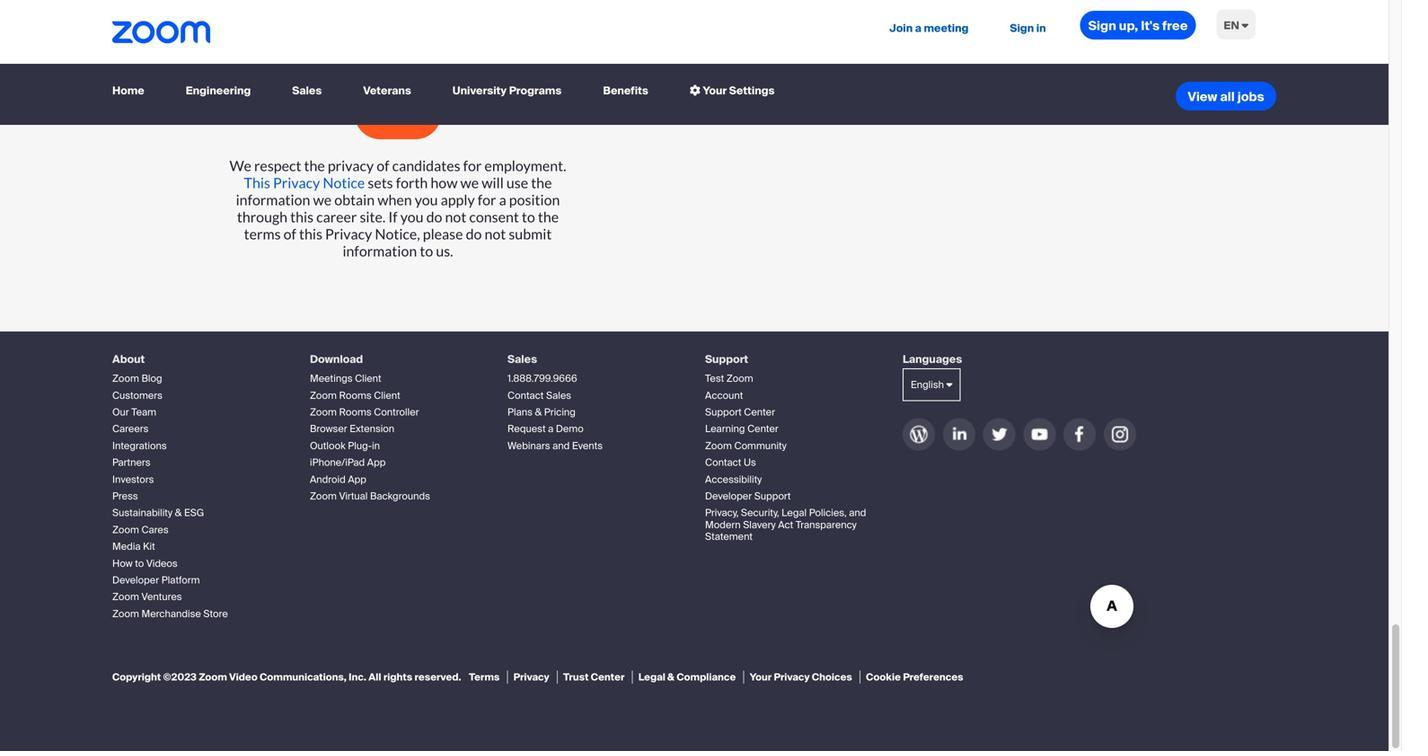 Task type: vqa. For each thing, say whether or not it's contained in the screenshot.
Accept essential only button on the right of the page
no



Task type: locate. For each thing, give the bounding box(es) containing it.
support up security,
[[755, 490, 791, 503]]

information down site.
[[343, 242, 417, 259]]

english
[[911, 378, 944, 391]]

do right please
[[466, 225, 482, 242]]

0 vertical spatial to
[[522, 208, 535, 225]]

1 horizontal spatial sign
[[1089, 18, 1117, 34]]

caret down image
[[1242, 20, 1249, 31], [947, 380, 953, 390]]

you left apply
[[415, 191, 438, 208]]

this down this privacy notice link
[[290, 208, 314, 225]]

your right cog image
[[703, 84, 727, 98]]

how
[[112, 557, 133, 570]]

2 vertical spatial center
[[591, 671, 625, 684]]

0 vertical spatial app
[[367, 456, 386, 469]]

privacy right this at the left top
[[273, 174, 320, 191]]

we left will
[[461, 174, 479, 191]]

caret down image inside english popup button
[[947, 380, 953, 390]]

1 horizontal spatial not
[[485, 225, 506, 242]]

0 vertical spatial and
[[553, 439, 570, 452]]

and down "demo"
[[553, 439, 570, 452]]

& left esg
[[175, 507, 182, 520]]

0 horizontal spatial &
[[175, 507, 182, 520]]

zoom down android
[[310, 490, 337, 503]]

act
[[778, 518, 794, 531]]

0 horizontal spatial sign
[[1010, 21, 1034, 35]]

0 horizontal spatial of
[[284, 225, 296, 242]]

support down account link
[[705, 406, 742, 419]]

0 vertical spatial sales
[[292, 84, 322, 98]]

1 vertical spatial in
[[372, 439, 380, 452]]

accessibility link
[[705, 473, 762, 486]]

1 horizontal spatial caret down image
[[1242, 20, 1249, 31]]

to left 'us.'
[[420, 242, 433, 259]]

university programs link
[[446, 75, 569, 107]]

obtain
[[334, 191, 375, 208]]

app down plug-
[[367, 456, 386, 469]]

outlook
[[310, 439, 346, 452]]

sales up pricing
[[546, 389, 572, 402]]

0 vertical spatial of
[[377, 157, 390, 174]]

0 horizontal spatial not
[[445, 208, 467, 225]]

investors
[[112, 473, 154, 486]]

0 horizontal spatial a
[[499, 191, 507, 208]]

contact
[[508, 389, 544, 402], [705, 456, 742, 469]]

about zoom blog customers our team careers integrations partners investors press sustainability & esg zoom cares media kit how to videos developer platform zoom ventures zoom merchandise store
[[112, 352, 228, 620]]

sales up 1.888.799.9666
[[508, 352, 537, 366]]

1 vertical spatial app
[[348, 473, 367, 486]]

2 horizontal spatial to
[[522, 208, 535, 225]]

zoom down zoom ventures link
[[112, 607, 139, 620]]

of inside sets forth how we will use the information we obtain when you apply for a position through this career site. if you do not consent to the terms of this privacy notice, please do not submit information to us.
[[284, 225, 296, 242]]

1 vertical spatial rooms
[[339, 406, 372, 419]]

slavery
[[743, 518, 776, 531]]

1 vertical spatial legal
[[639, 671, 666, 684]]

about
[[112, 352, 145, 366]]

home link
[[112, 75, 152, 107]]

1 horizontal spatial and
[[849, 507, 867, 520]]

developer down accessibility
[[705, 490, 752, 503]]

sign for sign up, it's free
[[1089, 18, 1117, 34]]

1 vertical spatial caret down image
[[947, 380, 953, 390]]

sales link up 1.888.799.9666
[[508, 352, 537, 366]]

sales link up the respect
[[285, 75, 329, 107]]

0 vertical spatial support
[[705, 352, 749, 366]]

information
[[236, 191, 310, 208], [343, 242, 417, 259]]

client up zoom rooms client link
[[355, 372, 382, 385]]

download link
[[310, 352, 363, 366]]

&
[[535, 406, 542, 419], [175, 507, 182, 520], [668, 671, 675, 684]]

all
[[369, 671, 381, 684]]

not up 'us.'
[[445, 208, 467, 225]]

about link
[[112, 352, 145, 366]]

app
[[367, 456, 386, 469], [348, 473, 367, 486]]

and
[[553, 439, 570, 452], [849, 507, 867, 520]]

0 horizontal spatial in
[[372, 439, 380, 452]]

2 vertical spatial a
[[548, 423, 554, 436]]

developer down how to videos link
[[112, 574, 159, 587]]

your
[[703, 84, 727, 98], [750, 671, 772, 684]]

a up webinars and events link
[[548, 423, 554, 436]]

1 vertical spatial information
[[343, 242, 417, 259]]

0 vertical spatial client
[[355, 372, 382, 385]]

your right compliance on the bottom of page
[[750, 671, 772, 684]]

in inside "download meetings client zoom rooms client zoom rooms controller browser extension outlook plug-in iphone/ipad app android app zoom virtual backgrounds"
[[372, 439, 380, 452]]

1 vertical spatial center
[[748, 423, 779, 436]]

sign left up,
[[1089, 18, 1117, 34]]

view
[[1188, 89, 1218, 105]]

0 vertical spatial developer
[[705, 490, 752, 503]]

candidates
[[392, 157, 461, 174]]

0 vertical spatial your
[[703, 84, 727, 98]]

a left the use
[[499, 191, 507, 208]]

programs
[[509, 84, 562, 98]]

legal inside support test zoom account support center learning center zoom community contact us accessibility developer support privacy, security, legal policies, and modern slavery act transparency statement
[[782, 507, 807, 520]]

2 vertical spatial to
[[135, 557, 144, 570]]

integrations link
[[112, 439, 167, 452]]

for right apply
[[478, 191, 496, 208]]

kit
[[143, 540, 155, 553]]

join a meeting
[[890, 21, 969, 35]]

1 horizontal spatial sales link
[[508, 352, 537, 366]]

2 horizontal spatial a
[[915, 21, 922, 35]]

1 horizontal spatial &
[[535, 406, 542, 419]]

security,
[[741, 507, 780, 520]]

videos
[[146, 557, 178, 570]]

sign in link
[[1003, 0, 1054, 57]]

we left the obtain
[[313, 191, 332, 208]]

1 horizontal spatial your
[[750, 671, 772, 684]]

your inside your settings link
[[703, 84, 727, 98]]

for right the how
[[463, 157, 482, 174]]

sign inside the sign in link
[[1010, 21, 1034, 35]]

sustainability
[[112, 507, 173, 520]]

in down extension
[[372, 439, 380, 452]]

developer inside support test zoom account support center learning center zoom community contact us accessibility developer support privacy, security, legal policies, and modern slavery act transparency statement
[[705, 490, 752, 503]]

1 vertical spatial for
[[478, 191, 496, 208]]

and right the "policies,"
[[849, 507, 867, 520]]

we respect the privacy of candidates for employment. this privacy notice
[[230, 157, 567, 191]]

zoom up media
[[112, 523, 139, 536]]

of right privacy
[[377, 157, 390, 174]]

0 horizontal spatial contact
[[508, 389, 544, 402]]

rooms
[[339, 389, 372, 402], [339, 406, 372, 419]]

0 vertical spatial caret down image
[[1242, 20, 1249, 31]]

you right if
[[401, 208, 424, 225]]

& left compliance on the bottom of page
[[668, 671, 675, 684]]

policies,
[[809, 507, 847, 520]]

1 vertical spatial your
[[750, 671, 772, 684]]

center
[[744, 406, 775, 419], [748, 423, 779, 436], [591, 671, 625, 684]]

1 horizontal spatial app
[[367, 456, 386, 469]]

0 horizontal spatial sales link
[[285, 75, 329, 107]]

center up learning center link
[[744, 406, 775, 419]]

0 horizontal spatial to
[[135, 557, 144, 570]]

2 vertical spatial sales
[[546, 389, 572, 402]]

0 vertical spatial contact
[[508, 389, 544, 402]]

center right trust
[[591, 671, 625, 684]]

browser extension link
[[310, 423, 395, 436]]

android
[[310, 473, 346, 486]]

1 vertical spatial of
[[284, 225, 296, 242]]

iphone/ipad app link
[[310, 456, 386, 469]]

community
[[735, 439, 787, 452]]

to right consent on the left of the page
[[522, 208, 535, 225]]

accessibility
[[705, 473, 762, 486]]

meetings client link
[[310, 372, 382, 385]]

sets
[[368, 174, 393, 191]]

sign in
[[1010, 21, 1047, 35]]

apply
[[441, 191, 475, 208]]

privacy down the obtain
[[325, 225, 372, 242]]

sign up, it's free link
[[1081, 11, 1196, 40]]

sales link
[[285, 75, 329, 107], [508, 352, 537, 366]]

legal
[[782, 507, 807, 520], [639, 671, 666, 684]]

caret down image right en
[[1242, 20, 1249, 31]]

1 vertical spatial &
[[175, 507, 182, 520]]

the left privacy
[[304, 157, 325, 174]]

1 horizontal spatial developer
[[705, 490, 752, 503]]

a
[[915, 21, 922, 35], [499, 191, 507, 208], [548, 423, 554, 436]]

your privacy choices
[[750, 671, 853, 684]]

sales left the veterans
[[292, 84, 322, 98]]

0 vertical spatial &
[[535, 406, 542, 419]]

support test zoom account support center learning center zoom community contact us accessibility developer support privacy, security, legal policies, and modern slavery act transparency statement
[[705, 352, 867, 543]]

sign right meeting
[[1010, 21, 1034, 35]]

1 horizontal spatial contact
[[705, 456, 742, 469]]

our
[[112, 406, 129, 419]]

caret down image right english
[[947, 380, 953, 390]]

do down the how
[[426, 208, 443, 225]]

2 horizontal spatial &
[[668, 671, 675, 684]]

support center link
[[705, 406, 775, 419]]

1 vertical spatial developer
[[112, 574, 159, 587]]

2 vertical spatial &
[[668, 671, 675, 684]]

0 horizontal spatial app
[[348, 473, 367, 486]]

this right terms
[[299, 225, 323, 242]]

of right terms
[[284, 225, 296, 242]]

your for your privacy choices
[[750, 671, 772, 684]]

1 horizontal spatial a
[[548, 423, 554, 436]]

0 vertical spatial for
[[463, 157, 482, 174]]

and inside sales 1.888.799.9666 contact sales plans & pricing request a demo webinars and events
[[553, 439, 570, 452]]

learning center link
[[705, 423, 779, 436]]

1 horizontal spatial of
[[377, 157, 390, 174]]

0 vertical spatial information
[[236, 191, 310, 208]]

we
[[230, 157, 252, 174]]

legal left compliance on the bottom of page
[[639, 671, 666, 684]]

& down contact sales link
[[535, 406, 542, 419]]

0 horizontal spatial and
[[553, 439, 570, 452]]

rooms down zoom rooms client link
[[339, 406, 372, 419]]

0 horizontal spatial caret down image
[[947, 380, 953, 390]]

learning
[[705, 423, 745, 436]]

to right the how
[[135, 557, 144, 570]]

sustainability & esg link
[[112, 507, 204, 520]]

0 vertical spatial sales link
[[285, 75, 329, 107]]

events
[[572, 439, 603, 452]]

home
[[112, 84, 144, 98]]

in left up,
[[1037, 21, 1047, 35]]

& inside about zoom blog customers our team careers integrations partners investors press sustainability & esg zoom cares media kit how to videos developer platform zoom ventures zoom merchandise store
[[175, 507, 182, 520]]

browser
[[310, 423, 347, 436]]

1 vertical spatial sales
[[508, 352, 537, 366]]

partners
[[112, 456, 151, 469]]

1 vertical spatial to
[[420, 242, 433, 259]]

0 vertical spatial in
[[1037, 21, 1047, 35]]

your for your settings
[[703, 84, 727, 98]]

1 vertical spatial and
[[849, 507, 867, 520]]

1 horizontal spatial in
[[1037, 21, 1047, 35]]

will
[[482, 174, 504, 191]]

plans & pricing link
[[508, 406, 576, 419]]

client
[[355, 372, 382, 385], [374, 389, 401, 402]]

choices
[[812, 671, 853, 684]]

contact up plans
[[508, 389, 544, 402]]

support
[[705, 352, 749, 366], [705, 406, 742, 419], [755, 490, 791, 503]]

store
[[203, 607, 228, 620]]

not left submit at the top left of page
[[485, 225, 506, 242]]

contact inside support test zoom account support center learning center zoom community contact us accessibility developer support privacy, security, legal policies, and modern slavery act transparency statement
[[705, 456, 742, 469]]

a right the "join"
[[915, 21, 922, 35]]

1 horizontal spatial do
[[466, 225, 482, 242]]

support up test zoom link
[[705, 352, 749, 366]]

0 horizontal spatial developer
[[112, 574, 159, 587]]

sign inside sign up, it's free link
[[1089, 18, 1117, 34]]

sales 1.888.799.9666 contact sales plans & pricing request a demo webinars and events
[[508, 352, 603, 452]]

0 vertical spatial rooms
[[339, 389, 372, 402]]

0 horizontal spatial sales
[[292, 84, 322, 98]]

zoom rooms controller link
[[310, 406, 419, 419]]

center up community
[[748, 423, 779, 436]]

cookie
[[866, 671, 901, 684]]

do
[[426, 208, 443, 225], [466, 225, 482, 242]]

1 vertical spatial contact
[[705, 456, 742, 469]]

0 vertical spatial legal
[[782, 507, 807, 520]]

client up controller
[[374, 389, 401, 402]]

1 vertical spatial a
[[499, 191, 507, 208]]

0 horizontal spatial your
[[703, 84, 727, 98]]

1 horizontal spatial legal
[[782, 507, 807, 520]]

rooms up zoom rooms controller link
[[339, 389, 372, 402]]

webinars and events link
[[508, 439, 603, 452]]

app up virtual
[[348, 473, 367, 486]]

contact up accessibility link
[[705, 456, 742, 469]]

1 horizontal spatial sales
[[508, 352, 537, 366]]

information down the respect
[[236, 191, 310, 208]]

a inside sets forth how we will use the information we obtain when you apply for a position through this career site. if you do not consent to the terms of this privacy notice, please do not submit information to us.
[[499, 191, 507, 208]]

caret down image inside en 'dropdown button'
[[1242, 20, 1249, 31]]

controller
[[374, 406, 419, 419]]

1 vertical spatial sales link
[[508, 352, 537, 366]]

legal left the "policies,"
[[782, 507, 807, 520]]

trust
[[563, 671, 589, 684]]

caret down image for en
[[1242, 20, 1249, 31]]



Task type: describe. For each thing, give the bounding box(es) containing it.
1.888.799.9666
[[508, 372, 577, 385]]

extension
[[350, 423, 395, 436]]

partners link
[[112, 456, 151, 469]]

zoom virtual backgrounds link
[[310, 490, 430, 503]]

of inside we respect the privacy of candidates for employment. this privacy notice
[[377, 157, 390, 174]]

how to videos link
[[112, 557, 178, 570]]

zoom up account link
[[727, 372, 754, 385]]

use
[[507, 174, 528, 191]]

notice
[[323, 174, 365, 191]]

jobs
[[1238, 89, 1265, 105]]

1 horizontal spatial to
[[420, 242, 433, 259]]

account link
[[705, 389, 743, 402]]

join
[[890, 21, 913, 35]]

developer platform link
[[112, 574, 200, 587]]

virtual
[[339, 490, 368, 503]]

0 horizontal spatial do
[[426, 208, 443, 225]]

us
[[744, 456, 756, 469]]

submit
[[509, 225, 552, 242]]

sign for sign in
[[1010, 21, 1034, 35]]

0 horizontal spatial we
[[313, 191, 332, 208]]

zoom ventures link
[[112, 591, 182, 604]]

to inside about zoom blog customers our team careers integrations partners investors press sustainability & esg zoom cares media kit how to videos developer platform zoom ventures zoom merchandise store
[[135, 557, 144, 570]]

zoom left video
[[199, 671, 227, 684]]

our team link
[[112, 406, 156, 419]]

inc.
[[349, 671, 367, 684]]

trust center link
[[557, 671, 630, 684]]

compliance
[[677, 671, 736, 684]]

and inside support test zoom account support center learning center zoom community contact us accessibility developer support privacy, security, legal policies, and modern slavery act transparency statement
[[849, 507, 867, 520]]

backgrounds
[[370, 490, 430, 503]]

how
[[431, 174, 458, 191]]

sales for sales
[[292, 84, 322, 98]]

sign up, it's free
[[1089, 18, 1188, 34]]

privacy left the choices
[[774, 671, 810, 684]]

0 horizontal spatial legal
[[639, 671, 666, 684]]

2 vertical spatial support
[[755, 490, 791, 503]]

privacy inside we respect the privacy of candidates for employment. this privacy notice
[[273, 174, 320, 191]]

iphone/ipad
[[310, 456, 365, 469]]

request a demo link
[[508, 423, 584, 436]]

view all jobs link
[[1176, 82, 1277, 111]]

privacy inside sets forth how we will use the information we obtain when you apply for a position through this career site. if you do not consent to the terms of this privacy notice, please do not submit information to us.
[[325, 225, 372, 242]]

engineering
[[186, 84, 251, 98]]

it's
[[1141, 18, 1160, 34]]

your privacy choices link
[[744, 671, 858, 684]]

customers
[[112, 389, 163, 402]]

cares
[[142, 523, 169, 536]]

please
[[423, 225, 463, 242]]

if
[[389, 208, 398, 225]]

the inside we respect the privacy of candidates for employment. this privacy notice
[[304, 157, 325, 174]]

benefits link
[[596, 75, 656, 107]]

1 vertical spatial support
[[705, 406, 742, 419]]

the right consent on the left of the page
[[538, 208, 559, 225]]

outlook plug-in link
[[310, 439, 380, 452]]

webinars
[[508, 439, 550, 452]]

0 vertical spatial center
[[744, 406, 775, 419]]

for inside we respect the privacy of candidates for employment. this privacy notice
[[463, 157, 482, 174]]

up,
[[1119, 18, 1139, 34]]

0 horizontal spatial information
[[236, 191, 310, 208]]

zoom down learning
[[705, 439, 732, 452]]

download meetings client zoom rooms client zoom rooms controller browser extension outlook plug-in iphone/ipad app android app zoom virtual backgrounds
[[310, 352, 430, 503]]

contact us link
[[705, 456, 756, 469]]

zoom down the how
[[112, 591, 139, 604]]

when
[[378, 191, 412, 208]]

support link
[[705, 352, 749, 366]]

& inside sales 1.888.799.9666 contact sales plans & pricing request a demo webinars and events
[[535, 406, 542, 419]]

privacy left trust
[[514, 671, 550, 684]]

terms
[[244, 225, 281, 242]]

download
[[310, 352, 363, 366]]

meetings
[[310, 372, 353, 385]]

investors link
[[112, 473, 154, 486]]

2 horizontal spatial sales
[[546, 389, 572, 402]]

1 horizontal spatial information
[[343, 242, 417, 259]]

cookie preferences link
[[860, 671, 969, 684]]

zoom down meetings
[[310, 389, 337, 402]]

for inside sets forth how we will use the information we obtain when you apply for a position through this career site. if you do not consent to the terms of this privacy notice, please do not submit information to us.
[[478, 191, 496, 208]]

send button
[[354, 87, 442, 139]]

zoom blog link
[[112, 372, 162, 385]]

zoom down the about link
[[112, 372, 139, 385]]

privacy link
[[507, 671, 555, 684]]

transparency
[[796, 518, 857, 531]]

respect
[[254, 157, 301, 174]]

account
[[705, 389, 743, 402]]

video
[[229, 671, 258, 684]]

this privacy notice link
[[244, 174, 365, 191]]

english button
[[903, 369, 961, 401]]

forth
[[396, 174, 428, 191]]

blog
[[142, 372, 162, 385]]

developer support link
[[705, 490, 791, 503]]

the right the use
[[531, 174, 552, 191]]

sales for sales 1.888.799.9666 contact sales plans & pricing request a demo webinars and events
[[508, 352, 537, 366]]

terms link
[[464, 671, 505, 684]]

1 rooms from the top
[[339, 389, 372, 402]]

zoom up browser
[[310, 406, 337, 419]]

©2023
[[163, 671, 197, 684]]

us.
[[436, 242, 453, 259]]

2 rooms from the top
[[339, 406, 372, 419]]

legal & compliance link
[[632, 671, 742, 684]]

esg
[[184, 507, 204, 520]]

rights
[[384, 671, 413, 684]]

send
[[377, 104, 419, 122]]

team
[[131, 406, 156, 419]]

press link
[[112, 490, 138, 503]]

meeting
[[924, 21, 969, 35]]

veterans
[[363, 84, 411, 98]]

caret down image for english
[[947, 380, 953, 390]]

university programs
[[453, 84, 562, 98]]

a inside sales 1.888.799.9666 contact sales plans & pricing request a demo webinars and events
[[548, 423, 554, 436]]

1 vertical spatial client
[[374, 389, 401, 402]]

university
[[453, 84, 507, 98]]

phone
[[218, 46, 261, 65]]

notice,
[[375, 225, 420, 242]]

your settings link
[[683, 75, 782, 107]]

cog image
[[690, 85, 701, 96]]

contact inside sales 1.888.799.9666 contact sales plans & pricing request a demo webinars and events
[[508, 389, 544, 402]]

cookie preferences
[[866, 671, 964, 684]]

your settings
[[701, 84, 775, 98]]

en button
[[1210, 0, 1263, 51]]

developer inside about zoom blog customers our team careers integrations partners investors press sustainability & esg zoom cares media kit how to videos developer platform zoom ventures zoom merchandise store
[[112, 574, 159, 587]]

preferences
[[903, 671, 964, 684]]

1 horizontal spatial we
[[461, 174, 479, 191]]

0 vertical spatial a
[[915, 21, 922, 35]]

consent
[[469, 208, 519, 225]]

all
[[1221, 89, 1235, 105]]

plug-
[[348, 439, 372, 452]]



